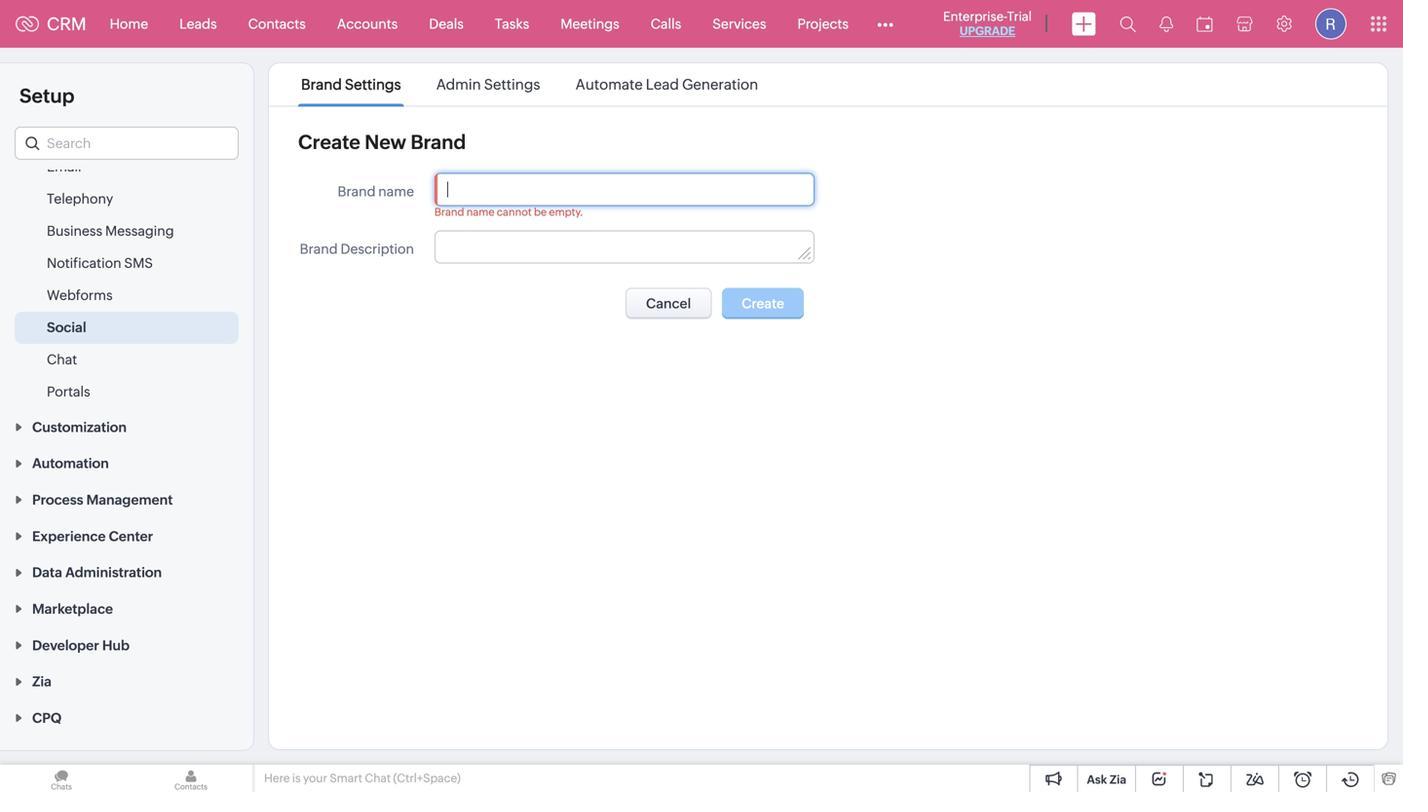 Task type: describe. For each thing, give the bounding box(es) containing it.
notification
[[47, 255, 121, 271]]

deals
[[429, 16, 464, 32]]

developer hub
[[32, 638, 130, 653]]

is
[[292, 772, 301, 785]]

profile element
[[1304, 0, 1359, 47]]

smart
[[330, 772, 363, 785]]

create menu element
[[1060, 0, 1108, 47]]

tasks
[[495, 16, 529, 32]]

automation button
[[0, 445, 253, 481]]

here is your smart chat (ctrl+space)
[[264, 772, 461, 785]]

business
[[47, 223, 102, 239]]

meetings
[[561, 16, 620, 32]]

list containing brand settings
[[284, 63, 776, 106]]

sms
[[124, 255, 153, 271]]

customization button
[[0, 408, 253, 445]]

leads link
[[164, 0, 233, 47]]

customization
[[32, 419, 127, 435]]

calendar image
[[1197, 16, 1213, 32]]

here
[[264, 772, 290, 785]]

admin
[[436, 76, 481, 93]]

business messaging
[[47, 223, 174, 239]]

cannot
[[497, 206, 532, 218]]

chat link
[[47, 350, 77, 369]]

meetings link
[[545, 0, 635, 47]]

tasks link
[[479, 0, 545, 47]]

generation
[[682, 76, 758, 93]]

search element
[[1108, 0, 1148, 48]]

0 vertical spatial chat
[[47, 352, 77, 367]]

notification sms link
[[47, 253, 153, 273]]

automate
[[576, 76, 643, 93]]

automation
[[32, 456, 109, 471]]

cpq button
[[0, 699, 253, 736]]

home link
[[94, 0, 164, 47]]

services
[[713, 16, 766, 32]]

cpq
[[32, 711, 61, 726]]

logo image
[[16, 16, 39, 32]]

messaging
[[105, 223, 174, 239]]

deals link
[[414, 0, 479, 47]]

data administration
[[32, 565, 162, 581]]

portals
[[47, 384, 90, 400]]

new
[[365, 131, 406, 154]]

description
[[341, 241, 414, 257]]

zia inside dropdown button
[[32, 674, 52, 690]]

contacts
[[248, 16, 306, 32]]

contacts link
[[233, 0, 321, 47]]

settings for admin settings
[[484, 76, 540, 93]]

brand for brand name
[[338, 184, 376, 199]]

brand for brand description
[[300, 241, 338, 257]]

process management button
[[0, 481, 253, 518]]

telephony
[[47, 191, 113, 207]]

search image
[[1120, 16, 1136, 32]]

enterprise-trial upgrade
[[943, 9, 1032, 38]]

accounts
[[337, 16, 398, 32]]

brand for brand settings
[[301, 76, 342, 93]]

name for brand name cannot be empty.
[[467, 206, 495, 218]]

cancel button
[[626, 288, 712, 319]]

marketplace button
[[0, 590, 253, 627]]

data
[[32, 565, 62, 581]]

empty.
[[549, 206, 583, 218]]

marketplace
[[32, 601, 113, 617]]

accounts link
[[321, 0, 414, 47]]

be
[[534, 206, 547, 218]]

brand settings
[[301, 76, 401, 93]]

experience center
[[32, 529, 153, 544]]

services link
[[697, 0, 782, 47]]

settings for brand settings
[[345, 76, 401, 93]]

process management
[[32, 492, 173, 508]]

crm
[[47, 14, 86, 34]]

webforms
[[47, 288, 113, 303]]



Task type: vqa. For each thing, say whether or not it's contained in the screenshot.
Filters
no



Task type: locate. For each thing, give the bounding box(es) containing it.
webforms link
[[47, 286, 113, 305]]

1 vertical spatial chat
[[365, 772, 391, 785]]

settings right admin
[[484, 76, 540, 93]]

profile image
[[1316, 8, 1347, 39]]

0 horizontal spatial settings
[[345, 76, 401, 93]]

calls link
[[635, 0, 697, 47]]

create
[[298, 131, 360, 154]]

1 settings from the left
[[345, 76, 401, 93]]

business messaging link
[[47, 221, 174, 241]]

brand
[[301, 76, 342, 93], [411, 131, 466, 154], [338, 184, 376, 199], [435, 206, 464, 218], [300, 241, 338, 257]]

portals link
[[47, 382, 90, 402]]

region containing email
[[0, 151, 253, 408]]

leads
[[179, 16, 217, 32]]

name
[[378, 184, 414, 199], [467, 206, 495, 218]]

chats image
[[0, 765, 123, 792]]

setup
[[19, 85, 75, 107]]

your
[[303, 772, 327, 785]]

0 horizontal spatial name
[[378, 184, 414, 199]]

name left cannot
[[467, 206, 495, 218]]

settings
[[345, 76, 401, 93], [484, 76, 540, 93]]

email link
[[47, 157, 81, 176]]

1 horizontal spatial chat
[[365, 772, 391, 785]]

trial
[[1007, 9, 1032, 24]]

None text field
[[436, 231, 814, 263]]

telephony link
[[47, 189, 113, 209]]

enterprise-
[[943, 9, 1007, 24]]

crm link
[[16, 14, 86, 34]]

chat right smart in the left bottom of the page
[[365, 772, 391, 785]]

admin settings
[[436, 76, 540, 93]]

create menu image
[[1072, 12, 1096, 36]]

1 horizontal spatial zia
[[1110, 773, 1127, 787]]

zia right ask
[[1110, 773, 1127, 787]]

brand up create
[[301, 76, 342, 93]]

cancel
[[646, 296, 691, 311]]

0 horizontal spatial zia
[[32, 674, 52, 690]]

contacts image
[[130, 765, 252, 792]]

name down new
[[378, 184, 414, 199]]

process
[[32, 492, 83, 508]]

brand settings link
[[298, 76, 404, 93]]

admin settings link
[[433, 76, 543, 93]]

0 horizontal spatial chat
[[47, 352, 77, 367]]

brand description
[[300, 241, 414, 257]]

data administration button
[[0, 554, 253, 590]]

0 vertical spatial zia
[[32, 674, 52, 690]]

brand inside "list"
[[301, 76, 342, 93]]

brand for brand name cannot be empty.
[[435, 206, 464, 218]]

center
[[109, 529, 153, 544]]

zia
[[32, 674, 52, 690], [1110, 773, 1127, 787]]

experience center button
[[0, 518, 253, 554]]

Other Modules field
[[865, 8, 906, 39]]

zia up cpq
[[32, 674, 52, 690]]

Search text field
[[16, 128, 238, 159]]

brand name
[[338, 184, 414, 199]]

ask zia
[[1087, 773, 1127, 787]]

social
[[47, 320, 86, 335]]

administration
[[65, 565, 162, 581]]

developer hub button
[[0, 627, 253, 663]]

home
[[110, 16, 148, 32]]

None field
[[15, 127, 239, 160]]

management
[[86, 492, 173, 508]]

ask
[[1087, 773, 1107, 787]]

chat
[[47, 352, 77, 367], [365, 772, 391, 785]]

chat down the social
[[47, 352, 77, 367]]

brand left cannot
[[435, 206, 464, 218]]

1 horizontal spatial settings
[[484, 76, 540, 93]]

(ctrl+space)
[[393, 772, 461, 785]]

upgrade
[[960, 24, 1016, 38]]

1 horizontal spatial name
[[467, 206, 495, 218]]

settings up 'create new brand'
[[345, 76, 401, 93]]

create new brand
[[298, 131, 466, 154]]

brand right new
[[411, 131, 466, 154]]

brand down 'create new brand'
[[338, 184, 376, 199]]

signals image
[[1160, 16, 1173, 32]]

lead
[[646, 76, 679, 93]]

0 vertical spatial name
[[378, 184, 414, 199]]

signals element
[[1148, 0, 1185, 48]]

1 vertical spatial name
[[467, 206, 495, 218]]

zia button
[[0, 663, 253, 699]]

1 vertical spatial zia
[[1110, 773, 1127, 787]]

experience
[[32, 529, 106, 544]]

None text field
[[436, 174, 814, 205]]

hub
[[102, 638, 130, 653]]

automate lead generation
[[576, 76, 758, 93]]

calls
[[651, 16, 681, 32]]

2 settings from the left
[[484, 76, 540, 93]]

brand left the "description"
[[300, 241, 338, 257]]

projects link
[[782, 0, 865, 47]]

automate lead generation link
[[573, 76, 761, 93]]

name for brand name
[[378, 184, 414, 199]]

projects
[[798, 16, 849, 32]]

notification sms
[[47, 255, 153, 271]]

brand name cannot be empty.
[[435, 206, 583, 218]]

region
[[0, 151, 253, 408]]

email
[[47, 159, 81, 174]]

list
[[284, 63, 776, 106]]

developer
[[32, 638, 99, 653]]

social link
[[47, 318, 86, 337]]



